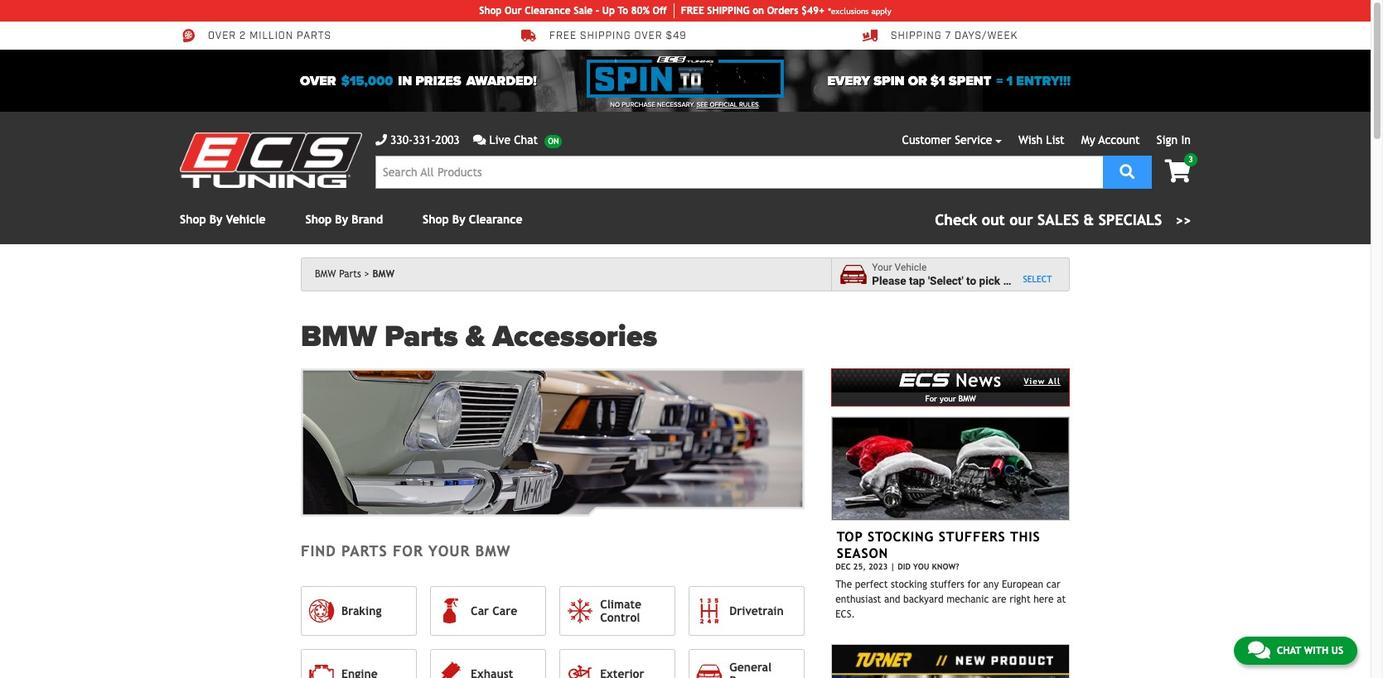 Task type: describe. For each thing, give the bounding box(es) containing it.
comments image for chat
[[1248, 641, 1270, 661]]

account
[[1099, 133, 1140, 147]]

general purpose
[[730, 661, 773, 679]]

customer
[[902, 133, 952, 147]]

and
[[884, 594, 900, 606]]

7
[[945, 30, 952, 42]]

mechanic
[[947, 594, 989, 606]]

ecs.
[[836, 609, 855, 621]]

comments image for live
[[473, 134, 486, 146]]

free
[[681, 5, 704, 17]]

select link
[[1023, 274, 1052, 285]]

stocking
[[868, 530, 934, 546]]

season
[[837, 546, 889, 562]]

million
[[250, 30, 294, 42]]

my account
[[1081, 133, 1140, 147]]

bmw for bmw
[[372, 269, 395, 280]]

ecs tuning image
[[180, 133, 362, 188]]

in
[[1181, 133, 1191, 147]]

service
[[955, 133, 993, 147]]

with
[[1304, 646, 1329, 657]]

enthusiast
[[836, 594, 881, 606]]

vehicle inside your vehicle please tap 'select' to pick a vehicle
[[895, 262, 927, 274]]

spin
[[874, 73, 905, 89]]

clearance for our
[[525, 5, 571, 17]]

wish list
[[1019, 133, 1065, 147]]

are
[[992, 594, 1007, 606]]

free
[[550, 30, 577, 42]]

0 vertical spatial chat
[[514, 133, 538, 147]]

my
[[1081, 133, 1095, 147]]

customer service
[[902, 133, 993, 147]]

right
[[1010, 594, 1031, 606]]

please
[[872, 274, 906, 287]]

every spin or $1 spent = 1 entry!!!
[[828, 73, 1071, 89]]

bmw for bmw parts & accessories
[[301, 319, 377, 355]]

1 vertical spatial chat
[[1277, 646, 1301, 657]]

care
[[493, 605, 517, 618]]

vehicle
[[1012, 274, 1048, 287]]

parts for bmw parts & accessories
[[385, 319, 458, 355]]

$49+
[[801, 5, 825, 17]]

all
[[1049, 377, 1061, 386]]

sign in
[[1157, 133, 1191, 147]]

by for brand
[[335, 213, 348, 226]]

top stocking stuffers this season image
[[832, 417, 1070, 521]]

braking link
[[301, 587, 417, 636]]

shop for shop our clearance sale - up to 80% off
[[479, 5, 502, 17]]

you
[[913, 563, 930, 572]]

view all
[[1024, 377, 1061, 386]]

search image
[[1120, 164, 1135, 179]]

the
[[836, 579, 852, 591]]

shop by clearance link
[[423, 213, 523, 226]]

1
[[1007, 73, 1013, 89]]

by for vehicle
[[209, 213, 223, 226]]

european
[[1002, 579, 1044, 591]]

to
[[618, 5, 628, 17]]

top stocking stuffers this season link
[[837, 530, 1041, 562]]

to
[[966, 274, 976, 287]]

climate control link
[[560, 587, 676, 636]]

over for over 2 million parts
[[208, 30, 236, 42]]

find
[[301, 543, 336, 560]]

official
[[710, 101, 738, 109]]

general purpose link
[[689, 650, 805, 679]]

shop our clearance sale - up to 80% off link
[[479, 3, 674, 18]]

shop by brand link
[[305, 213, 383, 226]]

free ship ping on orders $49+ *exclusions apply
[[681, 5, 892, 17]]

accessories
[[493, 319, 657, 355]]

sales
[[1038, 211, 1079, 229]]

see
[[697, 101, 708, 109]]

over for over $15,000 in prizes
[[300, 73, 336, 89]]

over
[[634, 30, 663, 42]]

sales & specials
[[1038, 211, 1162, 229]]

shop by brand
[[305, 213, 383, 226]]

bmw for bmw parts
[[315, 269, 336, 280]]

shop for shop by vehicle
[[180, 213, 206, 226]]

up
[[602, 5, 615, 17]]

parts for bmw parts
[[339, 269, 361, 280]]

free shipping over $49 link
[[521, 28, 687, 43]]

0 horizontal spatial &
[[466, 319, 485, 355]]

every
[[828, 73, 870, 89]]

'select'
[[928, 274, 964, 287]]

drivetrain link
[[689, 587, 805, 636]]

for inside top stocking stuffers this season dec 25, 2023 | did you know? the perfect stocking stuffers for any european car enthusiast and backyard mechanic are right here at ecs.
[[968, 579, 980, 591]]

find parts for your bmw
[[301, 543, 511, 560]]

list
[[1046, 133, 1065, 147]]

chat with us link
[[1234, 637, 1358, 666]]

at
[[1057, 594, 1066, 606]]

top
[[837, 530, 863, 546]]



Task type: vqa. For each thing, say whether or not it's contained in the screenshot.
"Chat" to the top
yes



Task type: locate. For each thing, give the bounding box(es) containing it.
shop inside the "shop our clearance sale - up to 80% off" link
[[479, 5, 502, 17]]

0 horizontal spatial by
[[209, 213, 223, 226]]

entry!!!
[[1016, 73, 1071, 89]]

1 by from the left
[[209, 213, 223, 226]]

customer service button
[[902, 132, 1002, 149]]

pick
[[979, 274, 1000, 287]]

vehicle
[[226, 213, 266, 226], [895, 262, 927, 274]]

bmw parts link
[[315, 269, 369, 280]]

1 vertical spatial clearance
[[469, 213, 523, 226]]

1 vertical spatial for
[[968, 579, 980, 591]]

or
[[908, 73, 927, 89]]

1 horizontal spatial clearance
[[525, 5, 571, 17]]

bmw up car care
[[475, 543, 511, 560]]

$15,000
[[341, 73, 393, 89]]

phone image
[[375, 134, 387, 146]]

0 vertical spatial parts
[[339, 269, 361, 280]]

1 vertical spatial your
[[428, 543, 470, 560]]

0 vertical spatial over
[[208, 30, 236, 42]]

shopping cart image
[[1165, 160, 1191, 183]]

bmw down shop by brand
[[315, 269, 336, 280]]

shipping 7 days/week link
[[863, 28, 1018, 43]]

330-331-2003 link
[[375, 132, 460, 149]]

chat
[[514, 133, 538, 147], [1277, 646, 1301, 657]]

0 vertical spatial for
[[393, 543, 423, 560]]

shop for shop by brand
[[305, 213, 332, 226]]

chat with us
[[1277, 646, 1344, 657]]

spent
[[949, 73, 992, 89]]

clearance up the free
[[525, 5, 571, 17]]

drivetrain
[[730, 605, 784, 618]]

bmw parts & accessories
[[301, 319, 657, 355]]

0 horizontal spatial vehicle
[[226, 213, 266, 226]]

vehicle up tap
[[895, 262, 927, 274]]

on
[[753, 5, 764, 17]]

your vehicle please tap 'select' to pick a vehicle
[[872, 262, 1048, 287]]

2 horizontal spatial by
[[452, 213, 466, 226]]

comments image left chat with us
[[1248, 641, 1270, 661]]

clearance down live
[[469, 213, 523, 226]]

3
[[1189, 155, 1193, 164]]

0 vertical spatial your
[[940, 394, 956, 403]]

live chat link
[[473, 132, 562, 149]]

over down parts
[[300, 73, 336, 89]]

clearance
[[525, 5, 571, 17], [469, 213, 523, 226]]

=
[[996, 73, 1003, 89]]

car care
[[471, 605, 517, 618]]

0 vertical spatial vehicle
[[226, 213, 266, 226]]

comments image
[[473, 134, 486, 146], [1248, 641, 1270, 661]]

braking
[[341, 605, 382, 618]]

here
[[1034, 594, 1054, 606]]

ecs news
[[900, 367, 1002, 391]]

orders
[[767, 5, 798, 17]]

comments image inside chat with us link
[[1248, 641, 1270, 661]]

your right for
[[940, 394, 956, 403]]

0 vertical spatial comments image
[[473, 134, 486, 146]]

days/week
[[955, 30, 1018, 42]]

by for clearance
[[452, 213, 466, 226]]

1 horizontal spatial for
[[968, 579, 980, 591]]

chat right live
[[514, 133, 538, 147]]

*exclusions
[[828, 6, 869, 15]]

ecs tuning 'spin to win' contest logo image
[[587, 56, 784, 98]]

for up braking link
[[393, 543, 423, 560]]

|
[[890, 563, 895, 572]]

by down ecs tuning image
[[209, 213, 223, 226]]

2 by from the left
[[335, 213, 348, 226]]

apply
[[871, 6, 892, 15]]

bmw down bmw parts
[[301, 319, 377, 355]]

parts for find parts for your bmw
[[341, 543, 388, 560]]

bmw parts
[[315, 269, 361, 280]]

1 horizontal spatial comments image
[[1248, 641, 1270, 661]]

2
[[240, 30, 246, 42]]

ecs
[[900, 367, 949, 391]]

climate
[[600, 598, 642, 611]]

necessary.
[[657, 101, 695, 109]]

vehicle down ecs tuning image
[[226, 213, 266, 226]]

wish
[[1019, 133, 1043, 147]]

1 horizontal spatial by
[[335, 213, 348, 226]]

Search text field
[[375, 156, 1103, 189]]

top stocking stuffers this season dec 25, 2023 | did you know? the perfect stocking stuffers for any european car enthusiast and backyard mechanic are right here at ecs.
[[836, 530, 1066, 621]]

perfect
[[855, 579, 888, 591]]

your up "car care" 'link'
[[428, 543, 470, 560]]

sale
[[574, 5, 593, 17]]

3 link
[[1152, 153, 1198, 185]]

2003
[[435, 133, 460, 147]]

0 horizontal spatial your
[[428, 543, 470, 560]]

your
[[872, 262, 892, 274]]

330-331-2003
[[390, 133, 460, 147]]

live chat
[[489, 133, 538, 147]]

your
[[940, 394, 956, 403], [428, 543, 470, 560]]

no purchase necessary. see official rules .
[[610, 101, 761, 109]]

1 vertical spatial comments image
[[1248, 641, 1270, 661]]

free shipping over $49
[[550, 30, 687, 42]]

2 vertical spatial parts
[[341, 543, 388, 560]]

stocking
[[891, 579, 928, 591]]

chat left the with
[[1277, 646, 1301, 657]]

0 horizontal spatial comments image
[[473, 134, 486, 146]]

tap
[[909, 274, 925, 287]]

clearance for by
[[469, 213, 523, 226]]

1 horizontal spatial vehicle
[[895, 262, 927, 274]]

purchase
[[622, 101, 655, 109]]

view
[[1024, 377, 1045, 386]]

for up "mechanic"
[[968, 579, 980, 591]]

us
[[1332, 646, 1344, 657]]

by left brand
[[335, 213, 348, 226]]

know?
[[932, 563, 959, 572]]

bmw banner image image
[[301, 369, 805, 517]]

1 horizontal spatial chat
[[1277, 646, 1301, 657]]

new turner e36 m3 lightweight performance exhaust image
[[832, 645, 1070, 679]]

shop our clearance sale - up to 80% off
[[479, 5, 667, 17]]

1 horizontal spatial your
[[940, 394, 956, 403]]

car
[[471, 605, 489, 618]]

331-
[[413, 133, 435, 147]]

1 vertical spatial parts
[[385, 319, 458, 355]]

0 horizontal spatial chat
[[514, 133, 538, 147]]

news
[[956, 370, 1002, 391]]

bmw down news
[[959, 394, 976, 403]]

our
[[505, 5, 522, 17]]

bmw right the bmw parts link on the left of page
[[372, 269, 395, 280]]

in
[[398, 73, 412, 89]]

3 by from the left
[[452, 213, 466, 226]]

comments image inside live chat link
[[473, 134, 486, 146]]

0 vertical spatial clearance
[[525, 5, 571, 17]]

-
[[596, 5, 599, 17]]

shipping
[[891, 30, 942, 42]]

dec
[[836, 563, 851, 572]]

brand
[[352, 213, 383, 226]]

backyard
[[903, 594, 944, 606]]

rules
[[739, 101, 759, 109]]

0 vertical spatial &
[[1084, 211, 1094, 229]]

1 horizontal spatial &
[[1084, 211, 1094, 229]]

$49
[[666, 30, 687, 42]]

see official rules link
[[697, 100, 759, 110]]

1 vertical spatial vehicle
[[895, 262, 927, 274]]

over 2 million parts
[[208, 30, 331, 42]]

1 horizontal spatial over
[[300, 73, 336, 89]]

comments image left live
[[473, 134, 486, 146]]

this
[[1010, 530, 1041, 546]]

any
[[983, 579, 999, 591]]

1 vertical spatial over
[[300, 73, 336, 89]]

shop for shop by clearance
[[423, 213, 449, 226]]

wish list link
[[1019, 133, 1065, 147]]

shop by vehicle link
[[180, 213, 266, 226]]

my account link
[[1081, 133, 1140, 147]]

for
[[925, 394, 937, 403]]

a
[[1003, 274, 1009, 287]]

live
[[489, 133, 511, 147]]

0 horizontal spatial for
[[393, 543, 423, 560]]

by down 2003 at the left
[[452, 213, 466, 226]]

for
[[393, 543, 423, 560], [968, 579, 980, 591]]

0 horizontal spatial over
[[208, 30, 236, 42]]

1 vertical spatial &
[[466, 319, 485, 355]]

0 horizontal spatial clearance
[[469, 213, 523, 226]]

2023
[[869, 563, 888, 572]]

over left "2"
[[208, 30, 236, 42]]

80%
[[631, 5, 650, 17]]

for your bmw
[[925, 394, 976, 403]]

general
[[730, 661, 772, 674]]



